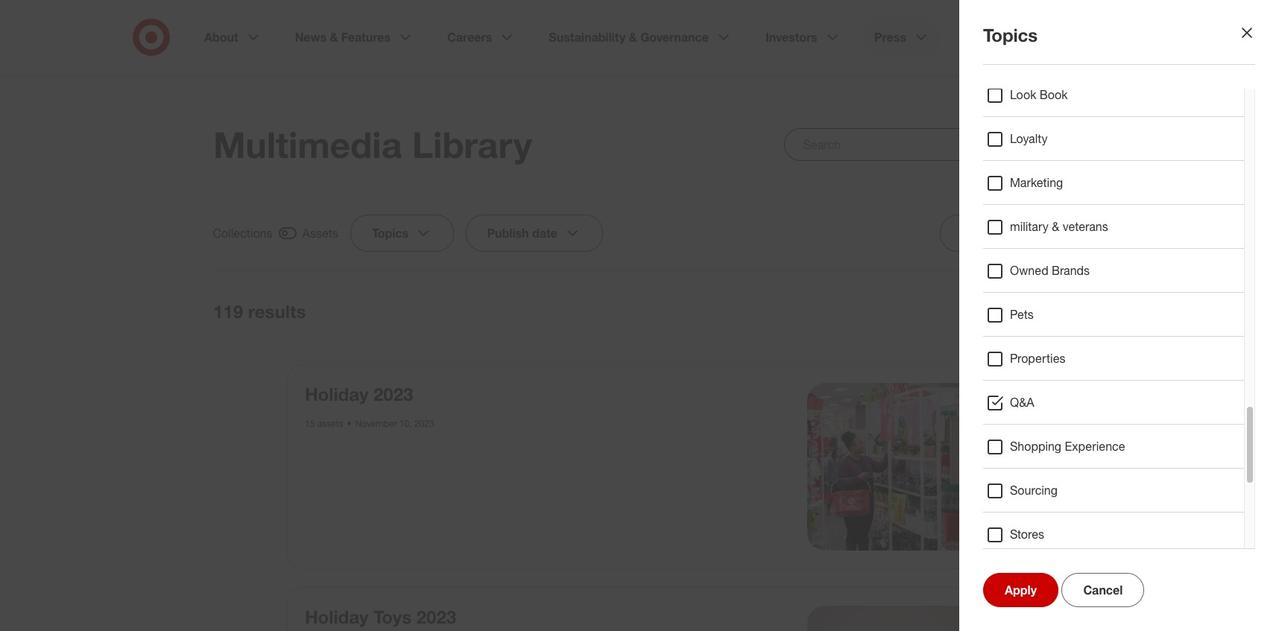 Task type: describe. For each thing, give the bounding box(es) containing it.
experience
[[1066, 439, 1126, 454]]

multimedia library
[[213, 123, 532, 166]]

loyalty
[[1011, 131, 1048, 146]]

holiday for holiday 2023
[[305, 383, 369, 406]]

holiday toys 2023 link
[[305, 606, 457, 628]]

topics dialog
[[0, 0, 1280, 632]]

Sourcing checkbox
[[987, 483, 1005, 501]]

november 10, 2023
[[355, 418, 434, 430]]

Marketing checkbox
[[987, 175, 1005, 192]]

checked image
[[279, 225, 297, 242]]

multimedia
[[213, 123, 402, 166]]

q&a
[[1011, 395, 1035, 410]]

owned brands
[[1011, 263, 1091, 278]]

Q&A checkbox
[[987, 395, 1005, 412]]

topics button
[[351, 215, 454, 252]]

results
[[248, 301, 306, 323]]

Pets checkbox
[[987, 307, 1005, 324]]

apply
[[1006, 583, 1038, 598]]

book
[[1040, 87, 1069, 102]]

military
[[1011, 219, 1049, 234]]

&
[[1053, 219, 1060, 234]]

holiday 2023 link
[[305, 383, 414, 406]]

holiday 2023
[[305, 383, 414, 406]]

assets
[[318, 418, 343, 430]]

assets
[[303, 226, 339, 241]]

veterans
[[1063, 219, 1109, 234]]

a guest carrying a red target basket browses colorful holiday displays. image
[[807, 383, 975, 551]]

Shopping Experience checkbox
[[987, 439, 1005, 457]]

marketing
[[1011, 175, 1064, 190]]

119
[[213, 301, 243, 323]]

Properties checkbox
[[987, 351, 1005, 368]]

10,
[[400, 418, 412, 430]]



Task type: locate. For each thing, give the bounding box(es) containing it.
2023 right toys
[[417, 606, 457, 628]]

holiday left toys
[[305, 606, 369, 628]]

Owned Brands checkbox
[[987, 263, 1005, 280]]

publish date
[[488, 226, 558, 241]]

None checkbox
[[213, 224, 339, 243], [1001, 301, 1067, 323], [213, 224, 339, 243], [1001, 301, 1067, 323]]

1 vertical spatial topics
[[372, 226, 409, 241]]

topics right assets
[[372, 226, 409, 241]]

unchecked image
[[1025, 303, 1043, 321]]

15
[[305, 418, 315, 430]]

1 vertical spatial holiday
[[305, 606, 369, 628]]

holiday for holiday toys 2023
[[305, 606, 369, 628]]

Look Book checkbox
[[987, 87, 1005, 104]]

topics inside button
[[372, 226, 409, 241]]

holiday up assets
[[305, 383, 369, 406]]

military & veterans
[[1011, 219, 1109, 234]]

sourcing
[[1011, 483, 1058, 498]]

properties
[[1011, 351, 1066, 366]]

0 horizontal spatial topics
[[372, 226, 409, 241]]

119 results
[[213, 301, 306, 323]]

look book
[[1011, 87, 1069, 102]]

1 vertical spatial 2023
[[415, 418, 434, 430]]

Loyalty checkbox
[[987, 131, 1005, 148]]

toys
[[374, 606, 412, 628]]

publish
[[488, 226, 530, 241]]

november
[[355, 418, 397, 430]]

2023 for 10,
[[415, 418, 434, 430]]

2 holiday from the top
[[305, 606, 369, 628]]

topics up look
[[984, 24, 1039, 46]]

1 horizontal spatial topics
[[984, 24, 1039, 46]]

2023 up november 10, 2023 at bottom
[[374, 383, 414, 406]]

1 holiday from the top
[[305, 383, 369, 406]]

library
[[412, 123, 532, 166]]

Stores checkbox
[[987, 527, 1005, 545]]

0 vertical spatial holiday
[[305, 383, 369, 406]]

military & veterans checkbox
[[987, 219, 1005, 236]]

brands
[[1053, 263, 1091, 278]]

stores
[[1011, 527, 1045, 542]]

collections
[[213, 226, 273, 241]]

topics
[[984, 24, 1039, 46], [372, 226, 409, 241]]

2023
[[374, 383, 414, 406], [415, 418, 434, 430], [417, 606, 457, 628]]

topics inside dialog
[[984, 24, 1039, 46]]

apply button
[[984, 574, 1059, 608]]

publish date button
[[466, 215, 604, 252]]

holiday toys 2023
[[305, 606, 457, 628]]

look
[[1011, 87, 1037, 102]]

Search search field
[[785, 128, 1067, 161]]

pets
[[1011, 307, 1034, 322]]

cancel button
[[1062, 574, 1145, 608]]

2 vertical spatial 2023
[[417, 606, 457, 628]]

cancel
[[1084, 583, 1124, 598]]

2023 for toys
[[417, 606, 457, 628]]

0 vertical spatial topics
[[984, 24, 1039, 46]]

0 vertical spatial 2023
[[374, 383, 414, 406]]

shopping
[[1011, 439, 1062, 454]]

shopping experience
[[1011, 439, 1126, 454]]

holiday
[[305, 383, 369, 406], [305, 606, 369, 628]]

owned
[[1011, 263, 1049, 278]]

15 assets
[[305, 418, 343, 430]]

date
[[533, 226, 558, 241]]

2023 right 10,
[[415, 418, 434, 430]]



Task type: vqa. For each thing, say whether or not it's contained in the screenshot.
Holiday to the bottom
yes



